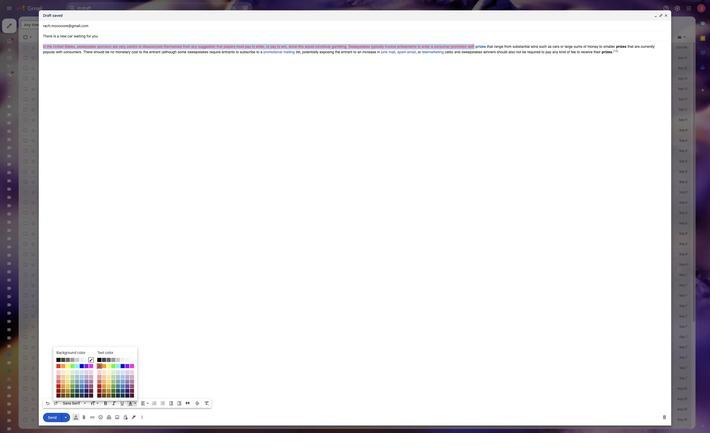 Task type: locate. For each thing, give the bounding box(es) containing it.
rgb (56, 118, 29) cell
[[70, 389, 75, 394], [111, 389, 116, 394]]

rgb (230, 145, 56) cell
[[61, 385, 65, 389], [102, 385, 106, 389]]

0 vertical spatial sep 11
[[679, 97, 687, 101]]

rgb (153, 153, 153) image for rgb (204, 204, 204) icon
[[111, 358, 115, 363]]

9 8 from the top
[[686, 211, 687, 215]]

rgb (191, 144, 0) cell
[[65, 389, 70, 394], [106, 389, 111, 394]]

rgb (12, 52, 61) cell for 'rgb (11, 83, 148)' cell related to rgb (69, 129, 142) cell for rgb (111, 168, 220) cell for rgb (142, 124, 195) icon
[[75, 394, 79, 399]]

hi
[[128, 346, 131, 350], [134, 377, 137, 381]]

sep 11 for third sep 11 row
[[679, 118, 687, 122]]

sweepstakes inside the that are currently popular with consumers. there should be no monetary cost to the entrant (although some sweepstakes require entrants to subscribe to a
[[188, 50, 208, 54]]

1 horizontal spatial rgb (153, 0, 255) cell
[[125, 364, 130, 369]]

1 horizontal spatial rgb (153, 0, 0) cell
[[97, 389, 102, 394]]

rgb (53, 28, 117) image
[[125, 390, 129, 394]]

30 for first not important switch from the bottom of the main content containing has attachment
[[684, 429, 687, 433]]

this right saw
[[156, 346, 162, 350]]

1 vertical spatial sep 12
[[678, 77, 687, 80]]

there is a new car waiting for you - in the united states, sweepstake sponsors are very careful to disassociate themselves from any suggestion that players must pay to enter, or pay to win, since t
[[98, 45, 418, 50]]

rgb (255, 255, 0) image for rgb (255, 153, 0) image
[[107, 365, 111, 369]]

0 horizontal spatial rgb (147, 196, 125) cell
[[70, 380, 75, 385]]

2 rgb (118, 165, 175) cell from the left
[[116, 380, 120, 385]]

2 rgb (241, 194, 50) cell from the left
[[106, 385, 111, 389]]

sweepstakes
[[349, 45, 370, 49]]

since inside main content
[[407, 45, 416, 50]]

rgb (53, 28, 117) cell
[[84, 389, 89, 394], [125, 389, 130, 394]]

1 rgb (159, 197, 232) cell from the left
[[79, 375, 84, 380]]

0 horizontal spatial rgb (153, 0, 0) image
[[56, 390, 61, 394]]

1 rgb (217, 234, 211) cell from the left
[[70, 371, 75, 375]]

sweepstake inside message body 'text field'
[[77, 45, 96, 49]]

1 horizontal spatial states,
[[178, 45, 190, 50]]

1 horizontal spatial rgb (243, 243, 243) image
[[125, 358, 129, 363]]

rgb (111, 168, 220) image
[[80, 380, 84, 384], [121, 380, 125, 384]]

mailing
[[283, 50, 295, 54]]

1 horizontal spatial rgb (217, 234, 211) cell
[[111, 371, 116, 375]]

rgb (217, 234, 211) cell up rgb (182, 215, 168) image
[[111, 371, 116, 375]]

rgb (142, 124, 195) cell
[[84, 380, 89, 385], [125, 380, 130, 385]]

2 vertical spatial 12
[[685, 87, 687, 91]]

rgb (153, 153, 153) image
[[70, 358, 75, 363], [111, 358, 115, 363]]

rgb (56, 118, 29) image
[[111, 390, 115, 394]]

rgb (120, 63, 4) cell
[[61, 394, 65, 399], [102, 394, 106, 399]]

2 rgb (243, 243, 243) cell from the left
[[125, 358, 130, 363]]

you
[[147, 45, 153, 50], [180, 56, 186, 60], [301, 56, 307, 60]]

4 aug 30 from the top
[[677, 418, 687, 422]]

rgb (180, 167, 214) image
[[84, 376, 89, 380]]

rgb (246, 178, 107) cell left rgb (255, 217, 102) icon at the bottom left of the page
[[102, 380, 106, 385]]

rgb (234, 153, 153) image
[[56, 376, 61, 380], [97, 376, 101, 380]]

rgb (255, 217, 102) cell for rgb (182, 215, 168) cell associated with rgb (147, 196, 125) icon on the bottom of the page
[[106, 380, 111, 385]]

rgb (255, 242, 204) cell for rgb (147, 196, 125) image rgb (182, 215, 168) cell
[[65, 371, 70, 375]]

rgb (0, 0, 255) cell
[[79, 364, 84, 369], [120, 364, 125, 369]]

aug for 36th not important switch from the top
[[677, 408, 683, 412]]

rgb (53, 28, 117) image
[[84, 390, 89, 394]]

row
[[19, 42, 692, 53], [19, 343, 692, 353], [19, 353, 692, 363], [56, 358, 93, 363], [97, 358, 134, 363], [19, 363, 692, 374], [56, 364, 93, 369], [97, 364, 134, 369], [56, 371, 93, 375], [97, 371, 134, 375], [19, 374, 692, 384], [56, 375, 93, 380], [97, 375, 134, 380], [56, 380, 93, 385], [97, 380, 134, 385], [19, 384, 692, 394], [56, 385, 93, 389], [97, 385, 134, 389], [56, 389, 93, 394], [97, 389, 134, 394], [56, 394, 93, 399], [97, 394, 134, 399], [19, 394, 692, 405], [19, 405, 692, 415], [19, 415, 692, 426], [19, 426, 692, 434]]

1 horizontal spatial sweepstake
[[190, 45, 210, 50]]

rgb (255, 255, 0) cell for rgb (255, 0, 0) icon's rgb (255, 153, 0) cell
[[106, 364, 111, 369]]

1 12 from the top
[[685, 66, 687, 70]]

rgb (224, 102, 102) image
[[56, 380, 61, 384]]

sep 12 row
[[19, 63, 692, 74], [19, 74, 692, 84], [19, 84, 692, 94]]

1 be from the left
[[105, 50, 109, 54]]

rgb (255, 229, 153) cell
[[65, 375, 70, 380], [106, 375, 111, 380]]

rgb (217, 210, 233) cell
[[84, 371, 89, 375], [125, 371, 130, 375]]

with right popular
[[56, 50, 63, 54]]

rgb (255, 255, 0) cell for rgb (255, 153, 0) cell for rgb (255, 0, 0) image
[[65, 364, 70, 369]]

0 horizontal spatial rgb (208, 224, 227) cell
[[75, 371, 79, 375]]

1 horizontal spatial rgb (234, 153, 153) image
[[97, 376, 101, 380]]

rgb (234, 209, 220) image for rgb (194, 123, 160) cell associated with rgb (166, 77, 121) image on the left bottom rgb (213, 166, 189) 'cell'
[[130, 371, 134, 375]]

has attachment button
[[51, 21, 86, 29]]

1 rgb (102, 102, 102) cell from the left
[[65, 358, 70, 363]]

pay inside the promotional mailing list, potentially exposing the entrant to an increase in junk mail , spam email , or telemarketing calls) and sweepstakes winners should also not be required to pay any kind of fee to receive their prizes . [12]
[[546, 50, 552, 54]]

rgb (207, 226, 243) cell
[[79, 371, 84, 375], [120, 371, 125, 375]]

and left she
[[357, 387, 363, 392]]

rgb (106, 168, 79) cell up rgb (56, 118, 29) image
[[70, 385, 75, 389]]

0 horizontal spatial in
[[43, 45, 46, 49]]

pet!
[[226, 408, 232, 412]]

sep 14
[[678, 56, 687, 60]]

rgb (230, 145, 56) image
[[102, 385, 106, 389]]

rgb (234, 153, 153) image up rgb (224, 102, 102) icon
[[56, 376, 61, 380]]

entrant inside the that are currently popular with consumers. there should be no monetary cost to the entrant (although some sweepstakes require entrants to subscribe to a
[[149, 50, 161, 54]]

sep inside dear susan, thank you for attending the training session yesterday. we would appreciate it if you could provide us with your feedback on the session. your insig row
[[678, 56, 684, 60]]

24 not important switch from the top
[[38, 283, 43, 288]]

0 horizontal spatial enter,
[[256, 45, 265, 49]]

0 horizontal spatial rgb (234, 153, 153) image
[[56, 376, 61, 380]]

rgb (255, 242, 204) cell for rgb (182, 215, 168) cell associated with rgb (147, 196, 125) icon on the bottom of the page
[[106, 371, 111, 375]]

insert signature image
[[131, 415, 136, 421]]

rgb (142, 124, 195) cell left rgb (194, 123, 160) image
[[125, 380, 130, 385]]

typically
[[371, 45, 384, 49]]

rgb (7, 55, 99) image for 'rgb (11, 83, 148)' cell related to rgb (69, 129, 142) cell for rgb (111, 168, 220) cell for rgb (142, 124, 195) icon rgb (32, 18, 77) cell
[[80, 394, 84, 398]]

cars
[[553, 45, 560, 49]]

of left fee
[[567, 50, 570, 54]]

0 vertical spatial your
[[344, 56, 351, 60]]

rgb (19, 79, 92) cell for rgb (147, 196, 125) cell corresponding to rgb (147, 196, 125) image rgb (182, 215, 168) cell's rgb (106, 168, 79) cell
[[75, 389, 79, 394]]

2 rgb (153, 153, 153) cell from the left
[[111, 358, 116, 363]]

1 horizontal spatial united
[[167, 45, 177, 50]]

rgb (0, 255, 255) cell
[[75, 364, 79, 369], [116, 364, 120, 369]]

your
[[344, 56, 351, 60], [182, 387, 189, 392]]

0 horizontal spatial there
[[83, 50, 93, 54]]

rgb (12, 52, 61) image
[[116, 394, 120, 398]]

rgb (39, 78, 19) image
[[111, 394, 115, 398]]

sponsors inside main content
[[211, 45, 226, 50]]

0 horizontal spatial rgb (191, 144, 0) cell
[[65, 389, 70, 394]]

11 sep 7 from the top
[[680, 377, 687, 381]]

0 vertical spatial (no
[[98, 418, 103, 423]]

rgb (12, 52, 61) cell for rgb (69, 129, 142) cell for rgb (111, 168, 220) cell related to rgb (142, 124, 195) image's 'rgb (11, 83, 148)' cell
[[116, 394, 120, 399]]

this inside main content
[[156, 346, 162, 350]]

1 rgb (120, 63, 4) cell from the left
[[61, 394, 65, 399]]

rgb (234, 209, 220) cell
[[89, 371, 93, 375], [130, 371, 134, 375]]

sans serif
[[63, 402, 80, 406]]

rgb (255, 255, 0) image
[[66, 365, 70, 369], [107, 365, 111, 369]]

2 subject) from the top
[[104, 428, 118, 433]]

i left the just
[[231, 377, 232, 381]]

6 sep 8 from the top
[[679, 180, 687, 184]]

theodore,
[[98, 397, 115, 402]]

1 rgb (111, 168, 220) image from the left
[[80, 380, 84, 384]]

1 rgb (234, 209, 220) image from the left
[[89, 371, 93, 375]]

1 30 from the top
[[684, 387, 687, 391]]

rgb (76, 17, 48) image
[[89, 394, 93, 398]]

syndrome.
[[276, 377, 293, 381]]

rgb (255, 229, 153) image up rgb (255, 217, 102) icon at the bottom left of the page
[[107, 376, 111, 380]]

rgb (153, 0, 0) image down rgb (204, 0, 0) image
[[97, 390, 101, 394]]

draft
[[43, 13, 52, 18], [46, 45, 54, 50], [46, 346, 54, 350], [46, 356, 54, 361], [46, 366, 54, 371], [46, 377, 54, 381], [46, 387, 54, 392], [46, 397, 54, 402], [46, 408, 54, 412], [46, 418, 54, 423], [46, 428, 54, 433]]

rgb (120, 63, 4) cell for rgb (153, 0, 0) cell corresponding to rgb (102, 0, 0) cell corresponding to rgb (120, 63, 4) image on the left of page
[[102, 394, 106, 399]]

0 horizontal spatial rgb (0, 255, 255) cell
[[75, 364, 79, 369]]

1 vertical spatial and
[[357, 387, 363, 392]]

1 rgb (32, 18, 77) cell from the left
[[84, 394, 89, 399]]

0 horizontal spatial rgb (12, 52, 61) cell
[[75, 394, 79, 399]]

of right 'cut'
[[140, 356, 143, 361]]

rgb (255, 153, 0) cell for rgb (255, 0, 0) image
[[61, 364, 65, 369]]

sep 8 for 25th not important switch from the bottom of the main content containing has attachment
[[679, 180, 687, 184]]

rgb (153, 0, 0) image
[[56, 390, 61, 394], [97, 390, 101, 394]]

rgb (106, 168, 79) cell
[[70, 385, 75, 389], [111, 385, 116, 389]]

1 sep 7 row from the top
[[19, 270, 692, 281]]

in
[[43, 45, 46, 49], [156, 45, 159, 50]]

and
[[454, 50, 460, 54], [357, 387, 363, 392]]

8 for 17th not important switch from the top
[[686, 211, 687, 215]]

rgb (234, 209, 220) image for rgb (213, 166, 189) 'cell' for rgb (194, 123, 160) cell associated with rgb (166, 77, 121) icon
[[89, 371, 93, 375]]

rgb (255, 0, 255) cell
[[89, 364, 93, 369], [130, 364, 134, 369]]

the right on
[[373, 56, 379, 60]]

sep 8 for 17th not important switch from the top
[[679, 211, 687, 215]]

rgb (61, 133, 198) cell
[[79, 385, 84, 389], [120, 385, 125, 389]]

1 horizontal spatial players
[[341, 45, 353, 50]]

rgb (103, 78, 167) cell
[[84, 385, 89, 389], [125, 385, 130, 389]]

telemarketing link
[[422, 50, 444, 54]]

bulleted list ‪(⌘⇧8)‬ image
[[160, 401, 165, 407]]

1 horizontal spatial rgb (153, 153, 153) image
[[111, 358, 115, 363]]

3 30 from the top
[[684, 408, 687, 412]]

rgb (255, 0, 0) cell left rgb (255, 153, 0) image
[[97, 364, 102, 369]]

my
[[329, 387, 333, 392]]

1 vertical spatial gary,
[[138, 377, 147, 381]]

from up also
[[504, 45, 512, 49]]

rgb (153, 0, 0) cell down rgb (204, 0, 0) image
[[97, 389, 102, 394]]

kind
[[559, 50, 566, 54]]

0 horizontal spatial rgb (234, 153, 153) cell
[[56, 375, 61, 380]]

would down promotional
[[266, 56, 275, 60]]

2 rgb (61, 133, 198) image from the left
[[121, 385, 125, 389]]

1 horizontal spatial themselves
[[279, 45, 298, 50]]

rgb (238, 238, 238) image right rgb (204, 204, 204) icon
[[121, 358, 125, 363]]

rgb (39, 78, 19) cell for rgb (56, 118, 29) cell for rgb (69, 129, 142) cell for rgb (111, 168, 220) cell for rgb (142, 124, 195) icon
[[70, 394, 75, 399]]

1 horizontal spatial rgb (12, 52, 61) cell
[[116, 394, 120, 399]]

(no
[[98, 418, 103, 423], [98, 428, 103, 433]]

car
[[122, 45, 128, 50]]

insane
[[119, 387, 130, 392]]

rgb (0, 255, 255) image
[[75, 365, 79, 369], [116, 365, 120, 369]]

rgb (252, 229, 205) cell
[[61, 371, 65, 375], [102, 371, 106, 375]]

are up no
[[113, 45, 118, 49]]

insert link ‪(⌘k)‬ image
[[90, 415, 95, 421]]

sep 11 row
[[19, 94, 692, 105], [19, 105, 692, 115], [19, 115, 692, 125]]

currently
[[641, 45, 655, 49]]

i
[[231, 377, 232, 381], [253, 377, 254, 381], [279, 387, 280, 392], [394, 387, 395, 392]]

cats
[[316, 397, 323, 402]]

not important switch inside dear susan, thank you for attending the training session yesterday. we would appreciate it if you could provide us with your feedback on the session. your insig row
[[38, 55, 43, 61]]

rgb (116, 27, 71) cell for rgb (53, 28, 117) cell corresponding to the rgb (7, 55, 99) cell related to rgb (32, 18, 77) icon's rgb (76, 17, 48) cell
[[130, 389, 134, 394]]

rgb (182, 215, 168) cell
[[70, 375, 75, 380], [111, 375, 116, 380]]

1 rgb (191, 144, 0) cell from the left
[[65, 389, 70, 394]]

1 horizontal spatial careful
[[241, 45, 252, 50]]

rgb (127, 96, 0) image down rgb (191, 144, 0) icon
[[66, 394, 70, 398]]

0 horizontal spatial would
[[266, 56, 275, 60]]

rgb (12, 52, 61) cell down rgb (19, 79, 92) icon
[[75, 394, 79, 399]]

navigation
[[0, 17, 62, 434]]

rgb (116, 27, 71) cell for rgb (76, 17, 48) cell associated with rgb (53, 28, 117) cell for the rgb (7, 55, 99) cell associated with rgb (32, 18, 77) image
[[89, 389, 93, 394]]

1 horizontal spatial rgb (252, 229, 205) cell
[[102, 371, 106, 375]]

None search field
[[66, 2, 253, 14]]

rgb (194, 123, 160) cell for rgb (166, 77, 121) image on the left bottom
[[130, 380, 134, 385]]

1 horizontal spatial rgb (255, 217, 102) cell
[[106, 380, 111, 385]]

rgb (147, 196, 125) cell
[[70, 380, 75, 385], [111, 380, 116, 385]]

1 rgb (102, 0, 0) cell from the left
[[56, 394, 61, 399]]

rgb (244, 204, 204) image
[[56, 371, 61, 375], [97, 371, 101, 375]]

1 rgb (244, 204, 204) image from the left
[[56, 371, 61, 375]]

states,
[[65, 45, 76, 49], [178, 45, 190, 50]]

pretty
[[210, 387, 220, 392]]

17 not important switch from the top
[[38, 211, 43, 216]]

sep 8 for 12th not important switch
[[679, 159, 687, 163]]

0 vertical spatial would
[[305, 45, 314, 49]]

1 horizontal spatial rgb (0, 0, 255) cell
[[120, 364, 125, 369]]

8 for 12th not important switch
[[686, 159, 687, 163]]

1 rgb (0, 255, 0) cell from the left
[[70, 364, 75, 369]]

your inside row
[[344, 56, 351, 60]]

0 horizontal spatial rgb (127, 96, 0) cell
[[65, 394, 70, 399]]

rgb (127, 96, 0) image
[[66, 394, 70, 398], [107, 394, 111, 398]]

the right the cost
[[143, 50, 148, 54]]

8 for 25th not important switch from the bottom of the main content containing has attachment
[[686, 180, 687, 184]]

rgb (255, 153, 0) cell
[[61, 364, 65, 369], [102, 364, 106, 369]]

2 sep 8 from the top
[[679, 139, 687, 143]]

1 horizontal spatial rgb (69, 129, 142) cell
[[116, 385, 120, 389]]

rgb (12, 52, 61) image
[[75, 394, 79, 398]]

rgb (159, 197, 232) cell for rgb (207, 226, 243) cell related to rgb (208, 224, 227) image
[[79, 375, 84, 380]]

minimize image
[[654, 13, 658, 18]]

hi right rgb (180, 167, 214) icon
[[134, 377, 137, 381]]

rgb (102, 0, 0) image for rgb (153, 0, 0) cell for rgb (102, 0, 0) cell for rgb (120, 63, 4) icon at the left bottom of page
[[56, 394, 61, 398]]

gambling.
[[332, 45, 348, 49]]

enter, up we at top
[[256, 45, 265, 49]]

rgb (69, 129, 142) cell
[[75, 385, 79, 389], [116, 385, 120, 389]]

attending
[[192, 56, 208, 60]]

write inside needs to write rough cut of film
[[112, 356, 120, 360]]

sponsors inside message body 'text field'
[[97, 45, 112, 49]]

as inside main content
[[378, 397, 382, 402]]

0 horizontal spatial rgb (224, 102, 102) cell
[[56, 380, 61, 385]]

write down 'clayton'
[[112, 356, 120, 360]]

.
[[612, 50, 613, 54]]

in
[[377, 50, 380, 54], [178, 387, 181, 392], [257, 387, 260, 392], [234, 397, 237, 402]]

1 vertical spatial sep 11
[[679, 108, 687, 112]]

in inside main content
[[156, 45, 159, 50]]

rgb (111, 168, 220) cell
[[79, 380, 84, 385], [120, 380, 125, 385]]

should left no
[[94, 50, 104, 54]]

1 horizontal spatial entrant
[[341, 50, 352, 54]]

your down the that are currently popular with consumers. there should be no monetary cost to the entrant (although some sweepstakes require entrants to subscribe to a
[[344, 56, 351, 60]]

8 for 15th not important switch from the top
[[686, 191, 687, 194]]

as inside message body 'text field'
[[548, 45, 552, 49]]

rgb (217, 234, 211) cell
[[70, 371, 75, 375], [111, 371, 116, 375]]

for right waiting
[[141, 45, 146, 50]]

4 sep 7 row from the top
[[19, 301, 692, 312]]

could
[[308, 56, 317, 60]]

or
[[266, 45, 269, 49], [561, 45, 564, 49], [384, 45, 387, 50], [418, 50, 421, 54]]

rgb (255, 229, 153) image for rgb (217, 234, 211) cell related to rgb (147, 196, 125) image rgb (182, 215, 168) cell
[[66, 376, 70, 380]]

- right rgb (53, 28, 117) icon
[[130, 387, 132, 392]]

rgb (180, 167, 214) cell for rgb (194, 123, 160) cell associated with rgb (166, 77, 121) image on the left bottom's rgb (142, 124, 195) cell
[[125, 375, 130, 380]]

sep 7
[[680, 273, 687, 277], [680, 284, 687, 288], [680, 294, 687, 298], [680, 304, 687, 308], [680, 315, 687, 319], [680, 325, 687, 329], [680, 335, 687, 339], [680, 346, 687, 350], [680, 356, 687, 360], [680, 367, 687, 370], [680, 377, 687, 381]]

rgb (39, 78, 19) cell
[[70, 394, 75, 399], [111, 394, 116, 399]]

0 vertical spatial hi
[[128, 346, 131, 350]]

1 vertical spatial us
[[178, 408, 181, 412]]

rgb (166, 77, 121) cell
[[89, 385, 93, 389], [130, 385, 134, 389]]

30 for 5th not important switch from the bottom
[[684, 387, 687, 391]]

disassociate up we at top
[[258, 45, 278, 50]]

rgb (147, 196, 125) image
[[70, 380, 75, 384]]

hi up rough
[[128, 346, 131, 350]]

your down inappropriate
[[182, 387, 189, 392]]

rgb (102, 0, 0) image
[[56, 394, 61, 398], [97, 394, 101, 398]]

0 horizontal spatial entrant
[[149, 50, 161, 54]]

0 horizontal spatial as
[[378, 397, 382, 402]]

of inside the promotional mailing list, potentially exposing the entrant to an increase in junk mail , spam email , or telemarketing calls) and sweepstakes winners should also not be required to pay any kind of fee to receive their prizes . [12]
[[567, 50, 570, 54]]

rgb (153, 0, 0) image for rgb (102, 0, 0) cell corresponding to rgb (120, 63, 4) image on the left of page
[[97, 390, 101, 394]]

rgb (11, 83, 148) cell
[[79, 389, 84, 394], [120, 389, 125, 394]]

rgb (255, 217, 102) cell
[[65, 380, 70, 385], [106, 380, 111, 385]]

is
[[108, 45, 111, 50], [204, 397, 206, 402]]

just
[[141, 346, 148, 350]]

enticements
[[397, 45, 417, 49]]

1 horizontal spatial rgb (147, 196, 125) cell
[[111, 380, 116, 385]]

well.
[[383, 397, 390, 402]]

rgb (102, 0, 0) cell
[[56, 394, 61, 399], [97, 394, 102, 399]]

1 rgb (153, 0, 0) image from the left
[[56, 390, 61, 394]]

rgb (243, 243, 243) cell
[[84, 358, 89, 363], [125, 358, 130, 363]]

rgb (76, 17, 48) cell for rgb (53, 28, 117) cell corresponding to the rgb (7, 55, 99) cell related to rgb (32, 18, 77) icon
[[130, 394, 134, 399]]

0 horizontal spatial rgb (153, 153, 153) cell
[[70, 358, 75, 363]]

rgb (153, 0, 0) cell
[[56, 389, 61, 394], [97, 389, 102, 394]]

enter, inside main content
[[374, 45, 383, 50]]

such
[[539, 45, 547, 49]]

rgb (7, 55, 99) image for rgb (32, 18, 77) cell associated with rgb (69, 129, 142) cell for rgb (111, 168, 220) cell related to rgb (142, 124, 195) image's 'rgb (11, 83, 148)' cell
[[121, 394, 125, 398]]

2 rgb (153, 0, 0) cell from the left
[[97, 389, 102, 394]]

4 sep 8 from the top
[[679, 159, 687, 163]]

1 horizontal spatial rgb (208, 224, 227) cell
[[116, 371, 120, 375]]

very inside main content
[[233, 45, 240, 50]]

1 horizontal spatial rgb (207, 226, 243) cell
[[120, 371, 125, 375]]

or inside main content
[[384, 45, 387, 50]]

rgb (255, 255, 0) image right rgb (255, 153, 0) icon
[[66, 365, 70, 369]]

rgb (118, 165, 175) image up rgb (69, 129, 142) image
[[75, 380, 79, 384]]

4 8 from the top
[[686, 159, 687, 163]]

0 horizontal spatial prizes
[[476, 45, 486, 49]]

rgb (0, 255, 255) cell left rgb (0, 0, 255) icon
[[75, 364, 79, 369]]

1 horizontal spatial rgb (191, 144, 0) cell
[[106, 389, 111, 394]]

rgb (238, 238, 238) cell
[[79, 358, 84, 363], [120, 358, 125, 363]]

suggestion up require
[[198, 45, 216, 49]]

rgb (246, 178, 107) cell
[[61, 380, 65, 385], [102, 380, 106, 385]]

1 horizontal spatial rgb (234, 209, 220) image
[[130, 371, 134, 375]]

rgb (0, 255, 0) cell for rgb (255, 255, 0) cell associated with rgb (255, 153, 0) cell for rgb (255, 0, 0) image
[[70, 364, 75, 369]]

0 horizontal spatial sweepstakes
[[188, 50, 208, 54]]

0 horizontal spatial your
[[182, 387, 189, 392]]

rgb (255, 255, 0) image for rgb (255, 153, 0) icon
[[66, 365, 70, 369]]

rgb (230, 145, 56) cell up rgb (180, 95, 6) image
[[102, 385, 106, 389]]

1 horizontal spatial rgb (255, 0, 0) cell
[[97, 364, 102, 369]]

1 rgb (234, 153, 153) image from the left
[[56, 376, 61, 380]]

in inside message body 'text field'
[[43, 45, 46, 49]]

rgb (217, 210, 233) cell for rgb (159, 197, 232) cell for rgb (207, 226, 243) cell related to rgb (208, 224, 227) image
[[84, 371, 89, 375]]

rgb (159, 197, 232) cell
[[79, 375, 84, 380], [120, 375, 125, 380]]

rgb (0, 255, 255) image left rgb (0, 0, 255) icon
[[75, 365, 79, 369]]

rgb (241, 194, 50) cell for rgb (56, 118, 29) cell for rgb (69, 129, 142) cell for rgb (111, 168, 220) cell for rgb (142, 124, 195) icon
[[65, 385, 70, 389]]

prizes up winners
[[476, 45, 486, 49]]

rgb (68, 68, 68) cell
[[61, 358, 65, 363], [102, 358, 106, 363]]

rgb (68, 68, 68) cell for rgb (255, 153, 0) image
[[102, 358, 106, 363]]

rgb (255, 255, 255) cell
[[130, 358, 134, 363]]

1 rgb (241, 194, 50) image from the left
[[66, 385, 70, 389]]

2 should from the left
[[497, 50, 508, 54]]

rgb (7, 55, 99) cell right rgb (12, 52, 61) image
[[120, 394, 125, 399]]

10 sep 8 from the top
[[679, 222, 687, 225]]

rgb (252, 229, 205) image
[[102, 371, 106, 375]]

the
[[47, 45, 52, 49], [160, 45, 166, 50], [143, 50, 148, 54], [335, 50, 340, 54], [209, 56, 214, 60], [373, 56, 379, 60], [168, 377, 174, 381], [210, 377, 216, 381], [148, 387, 153, 392], [304, 387, 309, 392], [116, 397, 121, 402], [287, 397, 292, 402]]

rgb (255, 0, 255) image
[[89, 365, 93, 369], [130, 365, 134, 369]]

2 (no subject) from the top
[[98, 428, 118, 433]]

with
[[468, 45, 475, 49], [56, 50, 63, 54], [336, 56, 343, 60], [321, 387, 328, 392]]

themselves inside message body 'text field'
[[164, 45, 182, 49]]

0 horizontal spatial rgb (162, 196, 201) image
[[75, 376, 79, 380]]

rgb (204, 204, 204) cell
[[75, 358, 79, 363], [116, 358, 120, 363]]

rgb (238, 238, 238) image for rgb (243, 243, 243) cell associated with rgb (238, 238, 238) cell for rgb (204, 204, 204) image
[[80, 358, 84, 363]]

rgb (255, 229, 153) cell for rgb (147, 196, 125) cell corresponding to rgb (147, 196, 125) image rgb (182, 215, 168) cell
[[65, 375, 70, 380]]

Message Body text field
[[43, 44, 667, 398]]

movie
[[190, 387, 200, 392], [310, 387, 320, 392]]

rgb (208, 224, 227) cell
[[75, 371, 79, 375], [116, 371, 120, 375]]

color for text color
[[105, 351, 114, 356]]

rgb (0, 0, 255) cell for rgb (0, 255, 255) cell corresponding to rgb (0, 255, 0) icon associated with rgb (255, 153, 0) image's 'rgb (255, 255, 0)' icon
[[120, 364, 125, 369]]

careful inside message body 'text field'
[[127, 45, 138, 49]]

rgb (32, 18, 77) cell for 'rgb (11, 83, 148)' cell related to rgb (69, 129, 142) cell for rgb (111, 168, 220) cell for rgb (142, 124, 195) icon
[[84, 394, 89, 399]]

rgb (153, 0, 255) cell right rgb (0, 0, 255) image
[[125, 364, 130, 369]]

rgb (153, 153, 153) cell for rgb (204, 204, 204) image
[[70, 358, 75, 363]]

1 horizontal spatial rgb (234, 153, 153) cell
[[97, 375, 102, 380]]

rgb (7, 55, 99) cell for rgb (32, 18, 77) icon
[[120, 394, 125, 399]]

2 rgb (69, 129, 142) cell from the left
[[116, 385, 120, 389]]

rgb (246, 178, 107) cell for rgb (255, 217, 102) cell associated with rgb (182, 215, 168) cell associated with rgb (147, 196, 125) icon on the bottom of the page
[[102, 380, 106, 385]]

since left t
[[407, 45, 416, 50]]

discard draft ‪(⌘⇧d)‬ image
[[662, 415, 667, 421]]

rgb (255, 229, 153) image down rgb (255, 242, 204) image
[[66, 376, 70, 380]]

1 horizontal spatial rgb (111, 168, 220) cell
[[120, 380, 125, 385]]

rgb (153, 0, 0) cell for rgb (102, 0, 0) cell corresponding to rgb (120, 63, 4) image on the left of page
[[97, 389, 102, 394]]

rgb (241, 194, 50) cell
[[65, 385, 70, 389], [106, 385, 111, 389]]

1 horizontal spatial win,
[[400, 45, 406, 50]]

0 vertical spatial (no subject) link
[[98, 418, 663, 423]]

sweepstake inside main content
[[190, 45, 210, 50]]

1 horizontal spatial as
[[548, 45, 552, 49]]

rgb (191, 144, 0) cell right rgb (180, 95, 6) image
[[106, 389, 111, 394]]

rgb (249, 203, 156) cell
[[61, 375, 65, 380], [102, 375, 106, 380]]

there inside main content
[[98, 45, 107, 50]]

would up potentially
[[305, 45, 314, 49]]

(no subject)
[[98, 418, 118, 423], [98, 428, 118, 433]]

united up popular
[[53, 45, 64, 49]]

2 rgb (234, 209, 220) cell from the left
[[130, 371, 134, 375]]

rgb (120, 63, 4) image
[[61, 394, 65, 398]]

players inside main content
[[341, 45, 353, 50]]

0 horizontal spatial rgb (0, 0, 0) image
[[56, 358, 61, 363]]

1 horizontal spatial rgb (56, 118, 29) cell
[[111, 389, 116, 394]]

write down italic ‪(⌘i)‬ icon
[[112, 408, 120, 412]]

rgb (76, 17, 48) cell
[[89, 394, 93, 399], [130, 394, 134, 399]]

1 rgb (255, 242, 204) cell from the left
[[65, 371, 70, 375]]

needs to write pet grooming competition - help us to find america's freshest pet!
[[99, 408, 232, 412]]

sep 8 row
[[19, 125, 692, 136], [19, 136, 692, 146], [19, 146, 692, 156], [19, 156, 692, 167], [19, 167, 692, 177], [19, 177, 692, 187], [19, 187, 692, 198], [19, 198, 692, 208], [19, 208, 692, 218], [19, 218, 692, 229], [19, 229, 692, 239], [19, 239, 692, 250], [19, 250, 692, 260], [19, 260, 692, 270]]

rgb (153, 0, 255) image for the rgb (255, 0, 255) cell associated with rgb (0, 0, 255) image
[[125, 365, 129, 369]]

, down enticements
[[416, 50, 417, 54]]

2 rgb (102, 102, 102) image from the left
[[107, 358, 111, 363]]

9 sep 7 from the top
[[680, 356, 687, 360]]

yesterday.
[[242, 56, 259, 60]]

win, up mailing on the left top of the page
[[281, 45, 288, 49]]

12
[[685, 66, 687, 70], [685, 77, 687, 80], [685, 87, 687, 91]]

gary, left just
[[132, 346, 140, 350]]

5 sep 8 from the top
[[679, 170, 687, 174]]

in up popular
[[43, 45, 46, 49]]

rgb (162, 196, 201) cell
[[75, 375, 79, 380], [116, 375, 120, 380]]

this up list,
[[298, 45, 304, 49]]

rgb (0, 0, 0) cell
[[56, 358, 61, 363], [97, 358, 102, 363]]

rgb (39, 78, 19) cell down rgb (56, 118, 29) image
[[70, 394, 75, 399]]

pet
[[122, 408, 128, 412]]

rgb (127, 96, 0) cell
[[65, 394, 70, 399], [106, 394, 111, 399]]

sweepstake
[[77, 45, 96, 49], [190, 45, 210, 50]]

2 rgb (103, 78, 167) cell from the left
[[125, 385, 130, 389]]

with left prizes link
[[468, 45, 475, 49]]

rgb (102, 0, 0) cell left rgb (120, 63, 4) image on the left of page
[[97, 394, 102, 399]]

be
[[105, 50, 109, 54], [522, 50, 526, 54]]

very inside message body 'text field'
[[119, 45, 126, 49]]

2 rgb (147, 196, 125) cell from the left
[[111, 380, 116, 385]]

Subject field
[[43, 34, 667, 39]]

rgb (255, 242, 204) image
[[66, 371, 70, 375]]

1 (no subject) link from the top
[[98, 418, 663, 423]]

3 sep 12 from the top
[[678, 87, 687, 91]]

1 horizontal spatial movie
[[310, 387, 320, 392]]

rgb (0, 255, 0) image
[[70, 365, 75, 369], [111, 365, 115, 369]]

rgb (234, 209, 220) image
[[89, 371, 93, 375], [130, 371, 134, 375]]

rgb (0, 255, 255) image left rgb (0, 0, 255) image
[[116, 365, 120, 369]]

particular.
[[261, 387, 278, 392]]

31 not important switch from the top
[[38, 356, 43, 361]]

rgb (103, 78, 167) image
[[84, 385, 89, 389]]

rgb (252, 229, 205) cell left rgb (255, 242, 204) icon
[[102, 371, 106, 375]]

rgb (224, 102, 102) cell up rgb (204, 0, 0) image
[[97, 380, 102, 385]]

rgb (56, 118, 29) image
[[70, 390, 75, 394]]

rgb (153, 0, 255) image
[[84, 365, 89, 369], [125, 365, 129, 369]]

rgb (0, 0, 0) image
[[56, 358, 61, 363], [97, 358, 101, 363]]

themselves
[[164, 45, 182, 49], [279, 45, 298, 50]]

11 sep 8 row from the top
[[19, 229, 692, 239]]

rgb (255, 229, 153) image
[[66, 376, 70, 380], [107, 376, 111, 380]]

sums
[[574, 45, 583, 49]]

rgb (207, 226, 243) image right rgb (208, 224, 227) icon
[[121, 371, 125, 375]]

2 rgb (12, 52, 61) cell from the left
[[116, 394, 120, 399]]

11 sep 8 from the top
[[679, 232, 687, 236]]

rgb (19, 79, 92) cell right rgb (56, 118, 29) image
[[75, 389, 79, 394]]

1 horizontal spatial rgb (244, 204, 204) image
[[97, 371, 101, 375]]

0 horizontal spatial rgb (180, 167, 214) cell
[[84, 375, 89, 380]]

rgb (118, 165, 175) cell
[[75, 380, 79, 385], [116, 380, 120, 385]]

21 not important switch from the top
[[38, 252, 43, 257]]

subject,
[[217, 377, 230, 381]]

insert emoji ‪(⌘⇧2)‬ image
[[98, 415, 103, 421]]

rgb (224, 102, 102) cell
[[56, 380, 61, 385], [97, 380, 102, 385]]

there left no
[[98, 45, 107, 50]]

rgb (0, 0, 255) image
[[121, 365, 125, 369]]

2 rgb (255, 153, 0) cell from the left
[[102, 364, 106, 369]]

not important switch
[[38, 45, 43, 50], [38, 55, 43, 61], [38, 66, 43, 71], [38, 76, 43, 81], [38, 86, 43, 92], [38, 97, 43, 102], [38, 107, 43, 112], [38, 118, 43, 123], [38, 128, 43, 133], [38, 138, 43, 143], [38, 149, 43, 154], [38, 159, 43, 164], [38, 169, 43, 174], [38, 180, 43, 185], [38, 190, 43, 195], [38, 200, 43, 206], [38, 211, 43, 216], [38, 221, 43, 226], [38, 231, 43, 237], [38, 242, 43, 247], [38, 252, 43, 257], [38, 262, 43, 268], [38, 273, 43, 278], [38, 283, 43, 288], [38, 294, 43, 299], [38, 304, 43, 309], [38, 314, 43, 319], [38, 325, 43, 330], [38, 335, 43, 340], [38, 345, 43, 350], [38, 356, 43, 361], [38, 366, 43, 371], [38, 376, 43, 382], [38, 387, 43, 392], [38, 397, 43, 402], [38, 407, 43, 413], [38, 418, 43, 423], [38, 428, 43, 433]]

rgb (255, 153, 0) image
[[61, 365, 65, 369]]

19 not important switch from the top
[[38, 231, 43, 237]]

rgb (244, 204, 204) cell left rgb (252, 229, 205) icon
[[56, 371, 61, 375]]

sep 8
[[679, 128, 687, 132], [679, 139, 687, 143], [679, 149, 687, 153], [679, 159, 687, 163], [679, 170, 687, 174], [679, 180, 687, 184], [679, 191, 687, 194], [679, 201, 687, 205], [679, 211, 687, 215], [679, 222, 687, 225], [679, 232, 687, 236], [679, 242, 687, 246], [679, 253, 687, 257], [679, 263, 687, 267]]

spam email link
[[397, 50, 416, 54]]

2 rgb (207, 226, 243) cell from the left
[[120, 371, 125, 375]]

rgb (252, 229, 205) cell for rgb (234, 153, 153) cell related to rgb (244, 204, 204) cell associated with rgb (249, 203, 156) image rgb (234, 153, 153) icon
[[102, 371, 106, 375]]

2 rgb (246, 178, 107) cell from the left
[[102, 380, 106, 385]]

0 horizontal spatial rgb (244, 204, 204) cell
[[56, 371, 61, 375]]

united inside message body 'text field'
[[53, 45, 64, 49]]

rgb (208, 224, 227) image
[[116, 371, 120, 375]]

rgb (11, 83, 148) image
[[80, 390, 84, 394]]

players
[[224, 45, 235, 49], [341, 45, 353, 50]]

2 rgb (255, 229, 153) image from the left
[[107, 376, 111, 380]]

email
[[407, 50, 416, 54]]

film
[[144, 356, 150, 361]]

to inside needs to write rough cut of film
[[109, 356, 112, 360]]

rgb (159, 197, 232) cell for rgb (207, 226, 243) cell related to rgb (208, 224, 227) icon
[[120, 375, 125, 380]]

2 rgb (0, 255, 0) cell from the left
[[111, 364, 116, 369]]

0 horizontal spatial rgb (204, 0, 0) cell
[[56, 385, 61, 389]]

rgb (159, 197, 232) cell left rgb (180, 167, 214) icon
[[120, 375, 125, 380]]

rgb (56, 118, 29) cell down rgb (106, 168, 79) image
[[111, 389, 116, 394]]

sweepstakes
[[188, 50, 208, 54], [461, 50, 482, 54]]

sep 7 row
[[19, 270, 692, 281], [19, 281, 692, 291], [19, 291, 692, 301], [19, 301, 692, 312], [19, 312, 692, 322], [19, 322, 692, 332], [19, 332, 692, 343]]

background
[[56, 351, 76, 356]]

subject)
[[104, 418, 118, 423], [104, 428, 118, 433]]

8 for 28th not important switch from the bottom
[[686, 149, 687, 153]]

rgb (246, 178, 107) cell left rgb (255, 217, 102) image
[[61, 380, 65, 385]]

2 rgb (153, 153, 153) image from the left
[[111, 358, 115, 363]]

monetary
[[115, 50, 131, 54]]

rgb (19, 79, 92) cell
[[75, 389, 79, 394], [116, 389, 120, 394]]

1 vertical spatial subject)
[[104, 428, 118, 433]]

or up kind
[[561, 45, 564, 49]]

0 horizontal spatial rgb (102, 0, 0) cell
[[56, 394, 61, 399]]

1 rgb (102, 0, 0) image from the left
[[56, 394, 61, 398]]

rgb (207, 226, 243) image
[[80, 371, 84, 375], [121, 371, 125, 375]]

states, inside message body 'text field'
[[65, 45, 76, 49]]

rgb (103, 78, 167) cell for rgb (111, 168, 220) cell for rgb (142, 124, 195) icon
[[84, 385, 89, 389]]

telemarketing
[[422, 50, 444, 54]]

rgb (0, 0, 0) image left rgb (68, 68, 68) icon
[[56, 358, 61, 363]]

rgb (244, 204, 204) cell left rgb (252, 229, 205) image
[[97, 371, 102, 375]]

rgb (0, 255, 0) cell
[[70, 364, 75, 369], [111, 364, 116, 369]]

the
[[180, 397, 186, 402], [309, 397, 315, 402]]

1 sep 8 from the top
[[679, 128, 687, 132]]

rgb (166, 77, 121) cell up rgb (116, 27, 71) image
[[89, 385, 93, 389]]

rgb (127, 96, 0) cell down rgb (191, 144, 0) icon
[[65, 394, 70, 399]]

rgb (255, 0, 0) cell
[[56, 364, 61, 369], [97, 364, 102, 369]]

rgb (234, 153, 153) image for rgb (249, 203, 156) image
[[97, 376, 101, 380]]

8 for 20th not important switch
[[686, 242, 687, 246]]

rgb (180, 95, 6) cell
[[61, 389, 65, 394], [102, 389, 106, 394]]

rgb (244, 204, 204) cell
[[56, 371, 61, 375], [97, 371, 102, 375]]

2 rgb (162, 196, 201) cell from the left
[[116, 375, 120, 380]]

rgb (153, 153, 153) cell
[[70, 358, 75, 363], [111, 358, 116, 363]]

rgb (234, 209, 220) cell for rgb (213, 166, 189) image
[[130, 371, 134, 375]]

rgb (241, 194, 50) cell for rgb (69, 129, 142) cell for rgb (111, 168, 220) cell related to rgb (142, 124, 195) image rgb (56, 118, 29) cell
[[106, 385, 111, 389]]

0 horizontal spatial very
[[119, 45, 126, 49]]

0 horizontal spatial rgb (103, 78, 167) cell
[[84, 385, 89, 389]]

waiting
[[129, 45, 140, 50]]

write inside "needs to write pet grooming competition - help us to find america's freshest pet!"
[[112, 408, 120, 412]]

batman was insane - hey tim, the performances in your movie were pretty offensive. mr. devito's in particular. i was watching the movie with my grandmother and she got so scared i
[[98, 387, 395, 392]]

find
[[187, 408, 193, 412]]

rgb (159, 197, 232) image
[[80, 376, 84, 380], [121, 376, 125, 380]]

rgb (127, 96, 0) image for rgb (191, 144, 0) image
[[107, 394, 111, 398]]

rgb (61, 133, 198) image
[[80, 385, 84, 389], [121, 385, 125, 389]]

feedback
[[352, 56, 367, 60]]

0 horizontal spatial rgb (255, 229, 153) image
[[66, 376, 70, 380]]

rgb (234, 209, 220) image up rgb (213, 166, 189) image
[[130, 371, 134, 375]]

was right flick,
[[175, 346, 181, 350]]

rgb (194, 123, 160) cell right rgb (142, 124, 195) image
[[130, 380, 134, 385]]

rgb (180, 95, 6) cell for rgb (120, 63, 4) cell corresponding to rgb (153, 0, 0) cell for rgb (102, 0, 0) cell for rgb (120, 63, 4) icon at the left bottom of page
[[61, 389, 65, 394]]

rgb (153, 0, 255) cell
[[84, 364, 89, 369], [125, 364, 130, 369]]

rgb (106, 168, 79) cell for rgb (182, 215, 168) cell associated with rgb (147, 196, 125) icon on the bottom of the page rgb (147, 196, 125) cell
[[111, 385, 116, 389]]

2 rgb (191, 144, 0) cell from the left
[[106, 389, 111, 394]]

rgb (118, 165, 175) image
[[75, 380, 79, 384], [116, 380, 120, 384]]

1 horizontal spatial rgb (102, 0, 0) image
[[97, 394, 101, 398]]

rgb (213, 166, 189) cell
[[89, 375, 93, 380], [130, 375, 134, 380]]

2 rgb (0, 0, 0) cell from the left
[[97, 358, 102, 363]]

0 horizontal spatial the
[[180, 397, 186, 402]]

rgb (102, 102, 102) image
[[66, 358, 70, 363], [107, 358, 111, 363]]

was
[[175, 346, 181, 350], [111, 387, 118, 392], [281, 387, 287, 392]]

1 horizontal spatial color
[[105, 351, 114, 356]]

are left currently
[[635, 45, 640, 49]]

rgb (213, 166, 189) image
[[130, 376, 134, 380]]

rgb (208, 224, 227) image
[[75, 371, 79, 375]]

rgb (166, 77, 121) cell up rgb (116, 27, 71) icon
[[130, 385, 134, 389]]

rgb (162, 196, 201) image
[[75, 376, 79, 380], [116, 376, 120, 380]]

rgb (166, 77, 121) cell for rgb (194, 123, 160) cell associated with rgb (166, 77, 121) image on the left bottom
[[130, 385, 134, 389]]

close image
[[664, 13, 668, 18]]

1 rgb (238, 238, 238) image from the left
[[80, 358, 84, 363]]

the down gambling.
[[335, 50, 340, 54]]

2 rgb (207, 226, 243) image from the left
[[121, 371, 125, 375]]

1 horizontal spatial rgb (180, 95, 6) cell
[[102, 389, 106, 394]]

rgb (208, 224, 227) cell right rgb (217, 234, 211) image
[[75, 371, 79, 375]]

1 horizontal spatial rgb (127, 96, 0) cell
[[106, 394, 111, 399]]

rgb (102, 102, 102) image for rgb (204, 204, 204) image rgb (153, 153, 153) cell
[[66, 358, 70, 363]]

suggestion inside message body 'text field'
[[198, 45, 216, 49]]

rgb (53, 28, 117) cell for the rgb (7, 55, 99) cell related to rgb (32, 18, 77) icon
[[125, 389, 130, 394]]

rgb (19, 79, 92) cell for rgb (182, 215, 168) cell associated with rgb (147, 196, 125) icon on the bottom of the page rgb (147, 196, 125) cell's rgb (106, 168, 79) cell
[[116, 389, 120, 394]]

or left mail
[[384, 45, 387, 50]]

rgb (0, 0, 255) cell for rgb (0, 255, 255) cell corresponding to rgb (0, 255, 0) icon corresponding to 'rgb (255, 255, 0)' icon for rgb (255, 153, 0) icon
[[79, 364, 84, 369]]

sep 8 for ninth not important switch from the top of the main content containing has attachment
[[679, 128, 687, 132]]

have
[[255, 377, 262, 381]]

0 horizontal spatial rgb (243, 243, 243) cell
[[84, 358, 89, 363]]

1 rgb (255, 153, 0) cell from the left
[[61, 364, 65, 369]]

1 vertical spatial needs
[[99, 408, 108, 412]]

insig
[[402, 56, 410, 60]]

disassociate up dear
[[143, 45, 163, 49]]

needs inside needs to write rough cut of film
[[99, 356, 108, 360]]

rgb (68, 68, 68) cell up rgb (255, 153, 0) icon
[[61, 358, 65, 363]]

rgb (12, 52, 61) cell
[[75, 394, 79, 399], [116, 394, 120, 399]]

junk
[[381, 50, 388, 54]]

rgb (118, 165, 175) image for rgb (182, 215, 168) cell associated with rgb (147, 196, 125) icon on the bottom of the page rgb (147, 196, 125) cell's rgb (106, 168, 79) cell
[[116, 380, 120, 384]]

rgb (255, 242, 204) cell
[[65, 371, 70, 375], [106, 371, 111, 375]]

also
[[509, 50, 515, 54]]

2 rgb (255, 0, 255) cell from the left
[[130, 364, 134, 369]]

0 horizontal spatial rgb (255, 242, 204) cell
[[65, 371, 70, 375]]

2 rgb (11, 83, 148) cell from the left
[[120, 389, 125, 394]]

1 rgb (0, 255, 0) image from the left
[[70, 365, 75, 369]]

0 horizontal spatial rgb (213, 166, 189) cell
[[89, 375, 93, 380]]

main content
[[19, 17, 696, 434]]

rgb (120, 63, 4) cell for rgb (153, 0, 0) cell for rgb (102, 0, 0) cell for rgb (120, 63, 4) icon at the left bottom of page
[[61, 394, 65, 399]]

rgb (180, 167, 214) cell
[[84, 375, 89, 380], [125, 375, 130, 380]]

rgb (102, 0, 0) image left rgb (120, 63, 4) image on the left of page
[[97, 394, 101, 398]]

strikethrough ‪(⌘⇧x)‬ image
[[195, 401, 200, 407]]

rgb (243, 243, 243) image for rgb (238, 238, 238) cell associated with rgb (204, 204, 204) icon
[[125, 358, 129, 363]]

rgb (7, 55, 99) image right rgb (12, 52, 61) icon
[[80, 394, 84, 398]]

tab list
[[696, 17, 710, 415]]

1 horizontal spatial suggestion
[[314, 45, 332, 50]]

6 8 from the top
[[686, 180, 687, 184]]

rgb (53, 28, 117) cell up rgb (32, 18, 77) icon
[[125, 389, 130, 394]]

1 rgb (180, 167, 214) cell from the left
[[84, 375, 89, 380]]

inappropriate
[[175, 377, 197, 381]]

from up if
[[299, 45, 306, 50]]

from inside main content
[[299, 45, 306, 50]]

suggestion up the provide
[[314, 45, 332, 50]]

2 rgb (120, 63, 4) cell from the left
[[102, 394, 106, 399]]

orlando,
[[98, 377, 112, 381]]

to
[[139, 45, 142, 49], [252, 45, 255, 49], [277, 45, 280, 49], [418, 45, 421, 49], [599, 45, 603, 49], [253, 45, 257, 50], [369, 45, 373, 50], [395, 45, 399, 50], [139, 50, 142, 54], [236, 50, 239, 54], [256, 50, 259, 54], [354, 50, 357, 54], [542, 50, 545, 54], [577, 50, 580, 54], [109, 356, 112, 360], [268, 397, 271, 402], [348, 397, 351, 402], [182, 408, 186, 412], [109, 408, 112, 412]]

0 horizontal spatial careful
[[127, 45, 138, 49]]

rgb (255, 255, 0) cell
[[65, 364, 70, 369], [106, 364, 111, 369]]

theopolis up find in the bottom left of the page
[[187, 397, 203, 402]]

rgb (234, 153, 153) cell
[[56, 375, 61, 380], [97, 375, 102, 380]]

2 rgb (255, 217, 102) cell from the left
[[106, 380, 111, 385]]

rgb (32, 18, 77) cell
[[84, 394, 89, 399], [125, 394, 130, 399]]

fee
[[571, 50, 576, 54]]

1 horizontal spatial this
[[298, 45, 304, 49]]

subject) right insert emoji ‪(⌘⇧2)‬ image
[[104, 418, 118, 423]]

no
[[110, 50, 114, 54]]

rgb (204, 0, 0) cell
[[56, 385, 61, 389], [97, 385, 102, 389]]

0 horizontal spatial since
[[289, 45, 297, 49]]

2 rgb (238, 238, 238) cell from the left
[[120, 358, 125, 363]]

to inside "needs to write pet grooming competition - help us to find america's freshest pet!"
[[109, 408, 112, 412]]

1 rgb (208, 224, 227) cell from the left
[[75, 371, 79, 375]]

rgb (204, 0, 0) image
[[97, 385, 101, 389]]

rgb (182, 215, 168) cell down rgb (217, 234, 211) image
[[70, 375, 75, 380]]

rgb (7, 55, 99) cell
[[79, 394, 84, 399], [120, 394, 125, 399]]

1 horizontal spatial rgb (127, 96, 0) image
[[107, 394, 111, 398]]

2 rgb (255, 0, 0) cell from the left
[[97, 364, 102, 369]]

rgb (7, 55, 99) image
[[80, 394, 84, 398], [121, 394, 125, 398]]

2 vertical spatial 11
[[685, 118, 687, 122]]

entrants
[[222, 50, 235, 54]]

rgb (102, 102, 102) cell
[[65, 358, 70, 363], [106, 358, 111, 363]]

2 rgb (217, 234, 211) cell from the left
[[111, 371, 116, 375]]

2 horizontal spatial prizes
[[616, 45, 627, 49]]

rgb (207, 226, 243) cell for rgb (208, 224, 227) icon
[[120, 371, 125, 375]]

2 rgb (241, 194, 50) image from the left
[[107, 385, 111, 389]]

0 horizontal spatial win,
[[281, 45, 288, 49]]

rgb (103, 78, 167) cell up rgb (53, 28, 117) image
[[84, 385, 89, 389]]

theodore, the theopolis needs investor funding - the theopolis is severely lacking in its treasury funds to maintain the property. the cats are beginning to get out of hand as well.
[[98, 397, 390, 402]]

subscribe
[[240, 50, 255, 54]]

rgb (217, 210, 233) cell for rgb (159, 197, 232) cell related to rgb (207, 226, 243) cell related to rgb (208, 224, 227) icon
[[125, 371, 130, 375]]

2 rgb (53, 28, 117) cell from the left
[[125, 389, 130, 394]]

1 horizontal spatial sponsors
[[211, 45, 226, 50]]

rgb (180, 95, 6) cell left rgb (191, 144, 0) icon
[[61, 389, 65, 394]]

rgb (194, 123, 160) cell
[[89, 380, 93, 385], [130, 380, 134, 385]]

1 aug 30 from the top
[[677, 387, 687, 391]]

8 for 13th not important switch
[[686, 170, 687, 174]]

2 theopolis from the left
[[187, 397, 203, 402]]

0 vertical spatial 12
[[685, 66, 687, 70]]

0 horizontal spatial rgb (217, 210, 233) image
[[84, 371, 89, 375]]

2 rgb (102, 102, 102) cell from the left
[[106, 358, 111, 363]]

rgb (68, 68, 68) image
[[61, 358, 65, 363]]

rgb (241, 194, 50) image for rgb (182, 215, 168) cell associated with rgb (147, 196, 125) icon on the bottom of the page rgb (147, 196, 125) cell
[[107, 385, 111, 389]]

rgb (243, 243, 243) image
[[84, 358, 89, 363], [125, 358, 129, 363]]

,
[[395, 50, 396, 54], [416, 50, 417, 54]]

enter, up dear susan, thank you for attending the training session yesterday. we would appreciate it if you could provide us with your feedback on the session. your insig link
[[374, 45, 383, 50]]

0 horizontal spatial should
[[94, 50, 104, 54]]

needs inside "needs to write pet grooming competition - help us to find america's freshest pet!"
[[99, 408, 108, 412]]

1 horizontal spatial is
[[204, 397, 206, 402]]

t
[[417, 45, 418, 50]]

a up 'telemarketing' at top right
[[431, 45, 433, 49]]

rgb (12, 52, 61) cell down rgb (19, 79, 92) image
[[116, 394, 120, 399]]

rgb (116, 27, 71) cell
[[89, 389, 93, 394], [130, 389, 134, 394]]

rgb (61, 133, 198) cell for rgb (118, 165, 175) cell associated with rgb (147, 196, 125) cell corresponding to rgb (147, 196, 125) image rgb (182, 215, 168) cell's rgb (106, 168, 79) cell
[[79, 385, 84, 389]]



Task type: vqa. For each thing, say whether or not it's contained in the screenshot.
"RGB (182, 215, 168)" cell
yes



Task type: describe. For each thing, give the bounding box(es) containing it.
rgb (116, 27, 71) image
[[130, 390, 134, 394]]

sep 8 for 21th not important switch from the bottom of the main content containing has attachment
[[679, 222, 687, 225]]

funding
[[164, 397, 176, 402]]

insert photo image
[[115, 415, 120, 421]]

money
[[588, 45, 598, 49]]

since inside message body 'text field'
[[289, 45, 297, 49]]

1 sep 11 row from the top
[[19, 94, 692, 105]]

25 not important switch from the top
[[38, 294, 43, 299]]

rgb (255, 153, 0) cell for rgb (255, 0, 0) icon
[[102, 364, 106, 369]]

rgb (153, 153, 153) cell for rgb (204, 204, 204) icon
[[111, 358, 116, 363]]

[12] link
[[613, 49, 618, 53]]

rgb (217, 234, 211) image
[[70, 371, 75, 375]]

pay up subscribe
[[245, 45, 251, 49]]

rgb (39, 78, 19) image
[[70, 394, 75, 398]]

the inside the promotional mailing list, potentially exposing the entrant to an increase in junk mail , spam email , or telemarketing calls) and sweepstakes winners should also not be required to pay any kind of fee to receive their prizes . [12]
[[335, 50, 340, 54]]

rgb (103, 78, 167) cell for rgb (111, 168, 220) cell related to rgb (142, 124, 195) image
[[125, 385, 130, 389]]

rgb (217, 234, 211) image
[[111, 371, 115, 375]]

rgb (102, 102, 102) image for rgb (204, 204, 204) icon rgb (153, 153, 153) cell
[[107, 358, 111, 363]]

- right funding
[[177, 397, 179, 402]]

rgb (213, 166, 189) cell for rgb (194, 123, 160) cell associated with rgb (166, 77, 121) icon
[[89, 375, 93, 380]]

that range from substantial wins such as cars or large sums of money to smaller prizes
[[486, 45, 627, 49]]

27 not important switch from the top
[[38, 314, 43, 319]]

the right rgb (39, 78, 19) image
[[116, 397, 121, 402]]

promotional
[[263, 50, 282, 54]]

promotional mailing link
[[263, 50, 295, 54]]

older image
[[667, 35, 672, 40]]

rgb (255, 255, 255) image
[[89, 358, 93, 363]]

3:54 pm
[[677, 46, 687, 49]]

players inside message body 'text field'
[[224, 45, 235, 49]]

it inside row
[[295, 56, 297, 60]]

8 for 21th not important switch from the top of the main content containing has attachment
[[686, 253, 687, 257]]

1 sep 8 row from the top
[[19, 125, 692, 136]]

rgb (162, 196, 201) image for rgb (147, 196, 125) image rgb (182, 215, 168) cell
[[75, 376, 79, 380]]

rgb (255, 217, 102) image
[[66, 380, 70, 384]]

there inside the that are currently popular with consumers. there should be no monetary cost to the entrant (although some sweepstakes require entrants to subscribe to a
[[83, 50, 93, 54]]

out
[[358, 397, 364, 402]]

that up require
[[217, 45, 223, 49]]

rgb (69, 129, 142) image
[[75, 385, 79, 389]]

with inside the that are currently popular with consumers. there should be no monetary cost to the entrant (although some sweepstakes require entrants to subscribe to a
[[56, 50, 63, 54]]

rgb (11, 83, 148) image
[[121, 390, 125, 394]]

appreciate
[[276, 56, 294, 60]]

attach files image
[[82, 415, 87, 421]]

2 7 from the top
[[686, 284, 687, 288]]

rgb (0, 0, 0) cell for rgb (68, 68, 68) cell related to rgb (255, 153, 0) image
[[97, 358, 102, 363]]

suggestion inside main content
[[314, 45, 332, 50]]

sans
[[63, 402, 71, 406]]

sweepstakes inside the promotional mailing list, potentially exposing the entrant to an increase in junk mail , spam email , or telemarketing calls) and sweepstakes winners should also not be required to pay any kind of fee to receive their prizes . [12]
[[461, 50, 482, 54]]

funds
[[258, 397, 267, 402]]

would inside row
[[266, 56, 275, 60]]

rgb (182, 215, 168) image
[[111, 376, 115, 380]]

rgb (0, 255, 0) image for rgb (255, 153, 0) image's 'rgb (255, 255, 0)' icon
[[111, 365, 115, 369]]

rgb (207, 226, 243) image for rgb (207, 226, 243) cell related to rgb (208, 224, 227) image
[[80, 371, 84, 375]]

36 not important switch from the top
[[38, 407, 43, 413]]

entrant inside the promotional mailing list, potentially exposing the entrant to an increase in junk mail , spam email , or telemarketing calls) and sweepstakes winners should also not be required to pay any kind of fee to receive their prizes . [12]
[[341, 50, 352, 54]]

1 sep 7 from the top
[[680, 273, 687, 277]]

or up promotional
[[266, 45, 269, 49]]

has
[[55, 23, 61, 27]]

undo ‪(⌘z)‬ image
[[45, 401, 50, 407]]

background color
[[56, 351, 86, 356]]

1 vertical spatial hi
[[134, 377, 137, 381]]

session.
[[380, 56, 393, 60]]

- up dear
[[154, 45, 155, 50]]

20 not important switch from the top
[[38, 242, 43, 247]]

rgb (19, 79, 92) image
[[116, 390, 120, 394]]

rgb (224, 102, 102) cell for rgb (246, 178, 107) image
[[56, 380, 61, 385]]

3 7 from the top
[[686, 294, 687, 298]]

investor
[[150, 397, 163, 402]]

3 not important switch from the top
[[38, 66, 43, 71]]

susan,
[[157, 56, 168, 60]]

a inside main content
[[112, 45, 114, 50]]

rgb (162, 196, 201) image for rgb (182, 215, 168) cell associated with rgb (147, 196, 125) icon on the bottom of the page
[[116, 376, 120, 380]]

rgb (76, 17, 48) cell for rgb (53, 28, 117) cell for the rgb (7, 55, 99) cell associated with rgb (32, 18, 77) image
[[89, 394, 93, 399]]

beginning
[[331, 397, 347, 402]]

3 sep 7 row from the top
[[19, 291, 692, 301]]

get
[[352, 397, 357, 402]]

win, inside main content
[[400, 45, 406, 50]]

3 aug 30 from the top
[[677, 408, 687, 412]]

rgb (255, 229, 153) image for rgb (217, 234, 211) cell for rgb (182, 215, 168) cell associated with rgb (147, 196, 125) icon on the bottom of the page
[[107, 376, 111, 380]]

orange
[[121, 367, 132, 370]]

10 7 from the top
[[686, 367, 687, 370]]

11 for second sep 11 row from the bottom
[[685, 108, 687, 112]]

2 , from the left
[[416, 50, 417, 54]]

pay right junk
[[388, 45, 394, 50]]

10 sep 8 row from the top
[[19, 218, 692, 229]]

receive
[[581, 50, 593, 54]]

saved
[[52, 13, 63, 18]]

remove formatting ‪(⌘\)‬ image
[[204, 401, 209, 407]]

your
[[394, 56, 401, 60]]

the up performances
[[168, 377, 174, 381]]

- right rgb (180, 167, 214) icon
[[131, 377, 133, 381]]

not
[[516, 50, 521, 54]]

the up susan, on the top of page
[[160, 45, 166, 50]]

rgb (204, 0, 0) image
[[56, 385, 61, 389]]

grandmother
[[334, 387, 356, 392]]

5 not important switch from the top
[[38, 86, 43, 92]]

rgb (56, 118, 29) cell for rgb (69, 129, 142) cell for rgb (111, 168, 220) cell for rgb (142, 124, 195) icon
[[70, 389, 75, 394]]

has attachment
[[55, 23, 83, 27]]

sep 8 for 13th not important switch
[[679, 170, 687, 174]]

29 not important switch from the top
[[38, 335, 43, 340]]

promotional mailing list, potentially exposing the entrant to an increase in junk mail , spam email , or telemarketing calls) and sweepstakes winners should also not be required to pay any kind of fee to receive their prizes . [12]
[[263, 49, 618, 54]]

rgb (255, 0, 0) cell for rgb (255, 153, 0) cell for rgb (255, 0, 0) image
[[56, 364, 61, 369]]

7 not important switch from the top
[[38, 107, 43, 112]]

bold ‪(⌘b)‬ image
[[103, 401, 108, 407]]

that are currently popular with consumers. there should be no monetary cost to the entrant (although some sweepstakes require entrants to subscribe to a
[[43, 45, 655, 54]]

that up winners
[[487, 45, 493, 49]]

2 sep 12 from the top
[[678, 77, 687, 80]]

clayton
[[111, 346, 124, 350]]

rgb (204, 204, 204) image
[[116, 358, 120, 363]]

rgb (39, 78, 19) cell for rgb (69, 129, 142) cell for rgb (111, 168, 220) cell related to rgb (142, 124, 195) image rgb (56, 118, 29) cell
[[111, 394, 116, 399]]

rgb (127, 96, 0) cell for rgb (120, 63, 4) cell corresponding to rgb (153, 0, 0) cell for rgb (102, 0, 0) cell for rgb (120, 63, 4) icon at the left bottom of page
[[65, 394, 70, 399]]

rgb (194, 123, 160) image
[[89, 380, 93, 384]]

2 horizontal spatial was
[[281, 387, 287, 392]]

10 not important switch from the top
[[38, 138, 43, 143]]

rgb (255, 217, 102) cell for rgb (147, 196, 125) image rgb (182, 215, 168) cell
[[65, 380, 70, 385]]

rgb (243, 243, 243) cell for rgb (238, 238, 238) cell for rgb (204, 204, 204) image
[[84, 358, 89, 363]]

orlando, my mando - hi gary, i'm sorry for the inappropriate tone of the subject, i just learned i have dunlap syndrome.
[[98, 377, 293, 381]]

rgb (127, 96, 0) image for rgb (191, 144, 0) icon
[[66, 394, 70, 398]]

should inside the promotional mailing list, potentially exposing the entrant to an increase in junk mail , spam email , or telemarketing calls) and sweepstakes winners should also not be required to pay any kind of fee to receive their prizes . [12]
[[497, 50, 508, 54]]

rgb (249, 203, 156) cell for rgb (255, 217, 102) cell associated with rgb (182, 215, 168) cell associated with rgb (147, 196, 125) icon on the bottom of the page
[[102, 375, 106, 380]]

prizes inside the promotional mailing list, potentially exposing the entrant to an increase in junk mail , spam email , or telemarketing calls) and sweepstakes winners should also not be required to pay any kind of fee to receive their prizes . [12]
[[602, 50, 612, 54]]

rgb (234, 153, 153) image for rgb (249, 203, 156) icon in the bottom of the page
[[56, 376, 61, 380]]

rgb (68, 68, 68) image
[[102, 358, 106, 363]]

1 vertical spatial your
[[182, 387, 189, 392]]

should inside the that are currently popular with consumers. there should be no monetary cost to the entrant (although some sweepstakes require entrants to subscribe to a
[[94, 50, 104, 54]]

1 horizontal spatial you
[[180, 56, 186, 60]]

in right devito's at the left bottom of page
[[257, 387, 260, 392]]

rgb (238, 238, 238) image for rgb (243, 243, 243) cell associated with rgb (238, 238, 238) cell associated with rgb (204, 204, 204) icon
[[121, 358, 125, 363]]

0 horizontal spatial was
[[111, 387, 118, 392]]

toggle split pane mode image
[[677, 35, 682, 40]]

rgb (142, 124, 195) cell for rgb (194, 123, 160) cell associated with rgb (166, 77, 121) image on the left bottom
[[125, 380, 130, 385]]

i right the scared
[[394, 387, 395, 392]]

rgb (180, 167, 214) cell for rgb (142, 124, 195) cell corresponding to rgb (194, 123, 160) cell associated with rgb (166, 77, 121) icon
[[84, 375, 89, 380]]

15 not important switch from the top
[[38, 190, 43, 195]]

rgb (252, 229, 205) image
[[61, 371, 65, 375]]

insert files using drive image
[[106, 415, 112, 421]]

28 not important switch from the top
[[38, 325, 43, 330]]

6 not important switch from the top
[[38, 97, 43, 102]]

of up receive
[[584, 45, 587, 49]]

11 7 from the top
[[686, 377, 687, 381]]

rgb (252, 229, 205) cell for rgb (249, 203, 156) icon in the bottom of the page's rgb (234, 153, 153) icon rgb (244, 204, 204) cell rgb (234, 153, 153) cell
[[61, 371, 65, 375]]

rgb (255, 0, 0) image
[[56, 365, 61, 369]]

1 7 from the top
[[686, 273, 687, 277]]

rgb (116, 27, 71) image
[[89, 390, 93, 394]]

property.
[[293, 397, 308, 402]]

of right tone
[[206, 377, 209, 381]]

any inside the promotional mailing list, potentially exposing the entrant to an increase in junk mail , spam email , or telemarketing calls) and sweepstakes winners should also not be required to pay any kind of fee to receive their prizes . [12]
[[553, 50, 558, 54]]

34 not important switch from the top
[[38, 387, 43, 392]]

rgb (102, 0, 0) cell for rgb (120, 63, 4) icon at the left bottom of page
[[56, 394, 61, 399]]

18 not important switch from the top
[[38, 221, 43, 226]]

2 horizontal spatial a
[[431, 45, 433, 49]]

pay up promotional
[[270, 45, 276, 49]]

more send options image
[[63, 416, 68, 421]]

advanced search options image
[[240, 3, 251, 13]]

rgb (234, 209, 220) cell for rgb (213, 166, 189) icon
[[89, 371, 93, 375]]

devito's
[[243, 387, 256, 392]]

require
[[209, 50, 221, 54]]

cost
[[132, 50, 138, 54]]

indent less ‪(⌘[)‬ image
[[169, 401, 174, 407]]

america's
[[194, 408, 210, 412]]

rgb (217, 234, 211) cell for rgb (182, 215, 168) cell associated with rgb (147, 196, 125) icon on the bottom of the page
[[111, 371, 116, 375]]

rgb (103, 78, 167) image
[[125, 385, 129, 389]]

rgb (61, 133, 198) cell for rgb (182, 215, 168) cell associated with rgb (147, 196, 125) icon on the bottom of the page rgb (147, 196, 125) cell's rgb (106, 168, 79) cell's rgb (118, 165, 175) cell
[[120, 385, 125, 389]]

serif
[[72, 402, 80, 406]]

rgb (111, 168, 220) image for rgb (103, 78, 167) cell associated with rgb (111, 168, 220) cell for rgb (142, 124, 195) icon
[[80, 380, 84, 384]]

offensive.
[[221, 387, 236, 392]]

text color
[[97, 351, 114, 356]]

2 the from the left
[[309, 397, 315, 402]]

rgb (255, 153, 0) image
[[102, 365, 106, 369]]

the inside the that are currently popular with consumers. there should be no monetary cost to the entrant (although some sweepstakes require entrants to subscribe to a
[[143, 50, 148, 54]]

junk mail link
[[381, 50, 395, 54]]

needs for rough
[[99, 356, 108, 360]]

2 12 from the top
[[685, 77, 687, 80]]

rgb (32, 18, 77) cell for rgb (69, 129, 142) cell for rgb (111, 168, 220) cell related to rgb (142, 124, 195) image's 'rgb (11, 83, 148)' cell
[[125, 394, 130, 399]]

of right out
[[365, 397, 368, 402]]

rgb (194, 123, 160) image
[[130, 380, 134, 384]]

rgb (166, 77, 121) image
[[89, 385, 93, 389]]

constitute
[[315, 45, 331, 49]]

rgb (0, 255, 255) image for rgb (0, 0, 255) icon
[[75, 365, 79, 369]]

its
[[238, 397, 242, 402]]

rgb (69, 129, 142) image
[[116, 385, 120, 389]]

1 sep 12 row from the top
[[19, 63, 692, 74]]

16 not important switch from the top
[[38, 200, 43, 206]]

2 sep 7 row from the top
[[19, 281, 692, 291]]

enter, inside message body 'text field'
[[256, 45, 265, 49]]

2 sep 7 from the top
[[680, 284, 687, 288]]

in inside the promotional mailing list, potentially exposing the entrant to an increase in junk mail , spam email , or telemarketing calls) and sweepstakes winners should also not be required to pay any kind of fee to receive their prizes . [12]
[[377, 50, 380, 54]]

rgb (69, 129, 142) cell for rgb (111, 168, 220) cell for rgb (142, 124, 195) icon
[[75, 385, 79, 389]]

careful inside main content
[[241, 45, 252, 50]]

numbered list ‪(⌘⇧7)‬ image
[[152, 401, 157, 407]]

with inside row
[[336, 56, 343, 60]]

rgb (191, 144, 0) image
[[66, 390, 70, 394]]

rgb (0, 0, 255) image
[[80, 365, 84, 369]]

rgb (106, 168, 79) image
[[111, 385, 115, 389]]

large
[[565, 45, 573, 49]]

9 sep 8 row from the top
[[19, 208, 692, 218]]

us inside row
[[331, 56, 335, 60]]

6 sep 7 row from the top
[[19, 322, 692, 332]]

2 horizontal spatial you
[[301, 56, 307, 60]]

0 horizontal spatial you
[[147, 45, 153, 50]]

mando
[[119, 377, 130, 381]]

rgb (61, 133, 198) image for rgb (111, 168, 220) cell for rgb (142, 124, 195) icon
[[80, 385, 84, 389]]

range
[[494, 45, 503, 49]]

37 not important switch from the top
[[38, 418, 43, 423]]

11 not important switch from the top
[[38, 149, 43, 154]]

learned
[[239, 377, 252, 381]]

session
[[229, 56, 241, 60]]

rgb (147, 196, 125) image
[[111, 380, 115, 384]]

main content containing has attachment
[[19, 17, 696, 434]]

severely
[[207, 397, 221, 402]]

2 sep 12 row from the top
[[19, 74, 692, 84]]

12 not important switch from the top
[[38, 159, 43, 164]]

rgb (230, 145, 56) image
[[61, 385, 65, 389]]

14 not important switch from the top
[[38, 180, 43, 185]]

rgb (166, 77, 121) image
[[130, 385, 134, 389]]

1 vertical spatial is
[[204, 397, 206, 402]]

35 not important switch from the top
[[38, 397, 43, 402]]

rgb (238, 238, 238) cell for rgb (204, 204, 204) image
[[79, 358, 84, 363]]

8 7 from the top
[[686, 346, 687, 350]]

9 7 from the top
[[686, 356, 687, 360]]

needs to write rough cut of film
[[99, 356, 150, 361]]

dear susan, thank you for attending the training session yesterday. we would appreciate it if you could provide us with your feedback on the session. your insig
[[149, 56, 410, 60]]

14 sep 8 row from the top
[[19, 260, 692, 270]]

rgb (246, 178, 107) cell for rgb (255, 217, 102) cell related to rgb (147, 196, 125) image rgb (182, 215, 168) cell
[[61, 380, 65, 385]]

we
[[260, 56, 265, 60]]

disassociate inside message body 'text field'
[[143, 45, 163, 49]]

0 horizontal spatial from
[[183, 45, 190, 49]]

5 aug 30 from the top
[[677, 429, 687, 433]]

sep 11 for first sep 11 row from the top of the main content containing has attachment
[[679, 97, 687, 101]]

for inside row
[[187, 56, 192, 60]]

rgb (153, 0, 255) cell for 'rgb (0, 0, 255)' cell associated with rgb (0, 255, 255) cell corresponding to rgb (0, 255, 0) icon associated with rgb (255, 153, 0) image's 'rgb (255, 255, 0)' icon
[[125, 364, 130, 369]]

7 sep 7 row from the top
[[19, 332, 692, 343]]

1 , from the left
[[395, 50, 396, 54]]

4 sep 7 from the top
[[680, 304, 687, 308]]

0 horizontal spatial hi
[[128, 346, 131, 350]]

12 sep 8 row from the top
[[19, 239, 692, 250]]

pop out image
[[659, 13, 663, 18]]

draft saved dialog
[[39, 10, 671, 426]]

rgb (255, 0, 255) image for the rgb (255, 0, 255) cell associated with rgb (0, 0, 255) image
[[130, 365, 134, 369]]

1 movie from the left
[[190, 387, 200, 392]]

2 horizontal spatial from
[[504, 45, 512, 49]]

0 vertical spatial gary,
[[132, 346, 140, 350]]

5 sep 8 row from the top
[[19, 167, 692, 177]]

that inside the that are currently popular with consumers. there should be no monetary cost to the entrant (although some sweepstakes require entrants to subscribe to a
[[628, 45, 634, 49]]

sep 8 for 23th not important switch from the bottom
[[679, 201, 687, 205]]

must inside main content
[[353, 45, 362, 50]]

30 not important switch from the top
[[38, 345, 43, 350]]

1 sep 12 from the top
[[678, 66, 687, 70]]

7 sep 7 from the top
[[680, 335, 687, 339]]

hand
[[369, 397, 377, 402]]

formatting options toolbar
[[43, 399, 211, 409]]

search mail image
[[68, 4, 77, 13]]

the down require
[[209, 56, 214, 60]]

win, inside message body 'text field'
[[281, 45, 288, 49]]

38 not important switch from the top
[[38, 428, 43, 433]]

rgb (180, 95, 6) image
[[102, 390, 106, 394]]

0 horizontal spatial us
[[178, 408, 181, 412]]

the left subject,
[[210, 377, 216, 381]]

8 for tenth not important switch from the top of the main content containing has attachment
[[686, 139, 687, 143]]

needs for pet
[[99, 408, 108, 412]]

rgb (244, 204, 204) cell for rgb (249, 203, 156) image rgb (234, 153, 153) icon
[[97, 371, 102, 375]]

with left my
[[321, 387, 328, 392]]

rgb (255, 242, 204) image
[[107, 371, 111, 375]]

2 movie from the left
[[310, 387, 320, 392]]

4 sep 8 row from the top
[[19, 156, 692, 167]]

got
[[371, 387, 376, 392]]

sep 8 for 15th not important switch from the top
[[679, 191, 687, 194]]

rgb (180, 167, 214) image
[[125, 376, 129, 380]]

increase
[[363, 50, 376, 54]]

rgb (0, 255, 255) cell for rgb (0, 255, 0) icon corresponding to 'rgb (255, 255, 0)' icon for rgb (255, 153, 0) icon
[[75, 364, 79, 369]]

indent more ‪(⌘])‬ image
[[177, 401, 182, 407]]

rgb (255, 0, 0) image
[[97, 365, 101, 369]]

or inside the promotional mailing list, potentially exposing the entrant to an increase in junk mail , spam email , or telemarketing calls) and sweepstakes winners should also not be required to pay any kind of fee to receive their prizes . [12]
[[418, 50, 421, 54]]

rgb (76, 17, 48) image
[[130, 394, 134, 398]]

rgb (142, 124, 195) image
[[125, 380, 129, 384]]

michael clayton - hi gary, just saw this flick, it was awesome
[[98, 346, 198, 350]]

i right particular. in the left bottom of the page
[[279, 387, 280, 392]]

rgb (19, 79, 92) image
[[75, 390, 79, 394]]

mail
[[389, 50, 395, 54]]

7 sep 8 row from the top
[[19, 187, 692, 198]]

would inside message body 'text field'
[[305, 45, 314, 49]]

rgb (255, 217, 102) image
[[107, 380, 111, 384]]

draft saved
[[43, 13, 63, 18]]

lacking
[[222, 397, 233, 402]]

the right maintain on the bottom of page
[[287, 397, 292, 402]]

rgb (180, 95, 6) image
[[61, 390, 65, 394]]

0 horizontal spatial any
[[191, 45, 197, 49]]

required
[[527, 50, 541, 54]]

quote ‪(⌘⇧9)‬ image
[[185, 401, 190, 407]]

- right 'clayton'
[[125, 346, 127, 350]]

rgb (204, 204, 204) image
[[75, 358, 79, 363]]

the right watching
[[304, 387, 309, 392]]

be inside the that are currently popular with consumers. there should be no monetary cost to the entrant (although some sweepstakes require entrants to subscribe to a
[[105, 50, 109, 54]]

write for rough
[[112, 356, 120, 360]]

winners
[[483, 50, 496, 54]]

1 horizontal spatial was
[[175, 346, 181, 350]]

on
[[368, 56, 373, 60]]

more options image
[[141, 415, 144, 421]]

[12]
[[613, 49, 618, 53]]

1 horizontal spatial for
[[163, 377, 167, 381]]

cut
[[134, 356, 139, 361]]

this inside message body 'text field'
[[298, 45, 304, 49]]

rgb (246, 178, 107) image
[[61, 380, 65, 384]]

6 sep 7 from the top
[[680, 325, 687, 329]]

rgb (182, 215, 168) image
[[70, 376, 75, 380]]

rgb (32, 18, 77) image
[[125, 394, 129, 398]]

freshest
[[211, 408, 225, 412]]

pay right an
[[363, 45, 369, 50]]

batman
[[98, 387, 111, 392]]

0 horizontal spatial is
[[108, 45, 111, 50]]

3 sep 11 row from the top
[[19, 115, 692, 125]]

i left have
[[253, 377, 254, 381]]

any inside main content
[[307, 45, 313, 50]]

1 not important switch from the top
[[38, 45, 43, 50]]

rgb (120, 63, 4) image
[[102, 394, 106, 398]]

hey
[[133, 387, 139, 392]]

- left help
[[167, 408, 168, 412]]

4 7 from the top
[[686, 304, 687, 308]]

and inside main content
[[357, 387, 363, 392]]

rgb (255, 0, 255) cell for rgb (0, 0, 255) icon
[[89, 364, 93, 369]]

rgb (11, 83, 148) cell for rgb (69, 129, 142) cell for rgb (111, 168, 220) cell related to rgb (142, 124, 195) image
[[120, 389, 125, 394]]

in down inappropriate
[[178, 387, 181, 392]]

rgb (153, 0, 255) image for the rgb (255, 0, 255) cell related to rgb (0, 0, 255) icon
[[84, 365, 89, 369]]

united inside main content
[[167, 45, 177, 50]]

so
[[377, 387, 381, 392]]

help
[[169, 408, 177, 412]]

rgb (32, 18, 77) image
[[84, 394, 89, 398]]

8 for 20th not important switch from the bottom
[[686, 232, 687, 236]]

dear susan, thank you for attending the training session yesterday. we would appreciate it if you could provide us with your feedback on the session. your insig row
[[19, 53, 692, 63]]

refresh image
[[38, 35, 43, 40]]

the right tim,
[[148, 387, 153, 392]]

10 sep 7 from the top
[[680, 367, 687, 370]]

8 not important switch from the top
[[38, 118, 43, 123]]

a inside the that are currently popular with consumers. there should be no monetary cost to the entrant (although some sweepstakes require entrants to subscribe to a
[[260, 50, 262, 54]]

settings image
[[675, 5, 681, 11]]

dear
[[149, 56, 157, 60]]

rgb (106, 168, 79) image
[[70, 385, 75, 389]]

5 sep 7 row from the top
[[19, 312, 692, 322]]

rgb (162, 196, 201) cell for rgb (147, 196, 125) cell corresponding to rgb (147, 196, 125) image rgb (182, 215, 168) cell
[[75, 375, 79, 380]]

rgb (204, 204, 204) cell for rgb (238, 238, 238) cell for rgb (204, 204, 204) image
[[75, 358, 79, 363]]

write for pet
[[112, 408, 120, 412]]

0 vertical spatial for
[[141, 45, 146, 50]]

rgb (159, 197, 232) image for rgb (111, 168, 220) cell related to rgb (142, 124, 195) image
[[121, 376, 125, 380]]

in left its at left bottom
[[234, 397, 237, 402]]

that inside main content
[[333, 45, 340, 50]]

rgb (153, 0, 255) cell for rgb (0, 255, 255) cell corresponding to rgb (0, 255, 0) icon corresponding to 'rgb (255, 255, 0)' icon for rgb (255, 153, 0) icon 'rgb (0, 0, 255)' cell
[[84, 364, 89, 369]]

rgb (213, 166, 189) image
[[89, 376, 93, 380]]

rgb (180, 95, 6) cell for rgb (120, 63, 4) cell associated with rgb (153, 0, 0) cell corresponding to rgb (102, 0, 0) cell corresponding to rgb (120, 63, 4) image on the left of page
[[102, 389, 106, 394]]

tone
[[198, 377, 205, 381]]

rough
[[122, 356, 133, 361]]

july/stuff2do
[[99, 367, 118, 370]]

rgb (118, 165, 175) cell for rgb (182, 215, 168) cell associated with rgb (147, 196, 125) icon on the bottom of the page rgb (147, 196, 125) cell's rgb (106, 168, 79) cell
[[116, 380, 120, 385]]

sans serif option
[[62, 401, 83, 407]]

and inside the promotional mailing list, potentially exposing the entrant to an increase in junk mail , spam email , or telemarketing calls) and sweepstakes winners should also not be required to pay any kind of fee to receive their prizes . [12]
[[454, 50, 460, 54]]

clear search image
[[229, 3, 239, 13]]

23 not important switch from the top
[[38, 273, 43, 278]]

consumers.
[[64, 50, 82, 54]]

1 (no subject) from the top
[[98, 418, 118, 423]]

must inside message body 'text field'
[[236, 45, 244, 49]]

1 theopolis from the left
[[122, 397, 138, 402]]

8 sep 7 from the top
[[680, 346, 687, 350]]

33 not important switch from the top
[[38, 376, 43, 382]]

toggle confidential mode image
[[123, 415, 128, 421]]

1 the from the left
[[180, 397, 186, 402]]

are up session at the top left
[[227, 45, 232, 50]]

italic ‪(⌘i)‬ image
[[111, 401, 116, 407]]

4 not important switch from the top
[[38, 76, 43, 81]]

michael
[[98, 346, 111, 350]]

draft inside dialog
[[43, 13, 52, 18]]

rgb (142, 124, 195) image
[[84, 380, 89, 384]]

0 horizontal spatial it
[[172, 346, 174, 350]]

are right cats
[[324, 397, 330, 402]]

an
[[358, 50, 362, 54]]

redo ‪(⌘y)‬ image
[[53, 401, 58, 407]]

32 not important switch from the top
[[38, 366, 43, 371]]

rgb (53, 28, 117) cell for the rgb (7, 55, 99) cell associated with rgb (32, 18, 77) image
[[84, 389, 89, 394]]

30 for fourth not important switch from the bottom
[[684, 398, 687, 401]]

the up popular
[[47, 45, 52, 49]]

rgb (246, 178, 107) image
[[102, 380, 106, 384]]

she
[[364, 387, 370, 392]]

watching
[[288, 387, 303, 392]]

2 sep 11 row from the top
[[19, 105, 692, 115]]

3 sep 8 row from the top
[[19, 146, 692, 156]]

rgb (213, 166, 189) cell for rgb (194, 123, 160) cell associated with rgb (166, 77, 121) image on the left bottom
[[130, 375, 134, 380]]

5 sep 7 from the top
[[680, 315, 687, 319]]

8 sep 8 row from the top
[[19, 198, 692, 208]]

rgb (249, 203, 156) image
[[102, 376, 106, 380]]

disassociate inside main content
[[258, 45, 278, 50]]

underline ‪(⌘u)‬ image
[[120, 402, 125, 407]]

themselves inside main content
[[279, 45, 298, 50]]

rgb (111, 168, 220) cell for rgb (142, 124, 195) icon
[[79, 380, 84, 385]]

be inside the promotional mailing list, potentially exposing the entrant to an increase in junk mail , spam email , or telemarketing calls) and sweepstakes winners should also not be required to pay any kind of fee to receive their prizes . [12]
[[522, 50, 526, 54]]

3 sep 12 row from the top
[[19, 84, 692, 94]]

rgb (224, 102, 102) image
[[97, 380, 101, 384]]

9 not important switch from the top
[[38, 128, 43, 133]]

1 subject) from the top
[[104, 418, 118, 423]]

rgb (69, 129, 142) cell for rgb (111, 168, 220) cell related to rgb (142, 124, 195) image
[[116, 385, 120, 389]]

are inside the that are currently popular with consumers. there should be no monetary cost to the entrant (although some sweepstakes require entrants to subscribe to a
[[635, 45, 640, 49]]

rgb (255, 0, 255) image for the rgb (255, 0, 255) cell related to rgb (0, 0, 255) icon
[[89, 365, 93, 369]]

sep 8 for 28th not important switch from the bottom
[[679, 149, 687, 153]]

rgb (249, 203, 156) image
[[61, 376, 65, 380]]

3 12 from the top
[[685, 87, 687, 91]]

6 7 from the top
[[686, 325, 687, 329]]

6 sep 8 row from the top
[[19, 177, 692, 187]]

2 aug 30 from the top
[[677, 398, 687, 401]]

rgb (217, 210, 233) image for rgb (159, 197, 232) cell for rgb (207, 226, 243) cell related to rgb (208, 224, 227) image
[[84, 371, 89, 375]]



